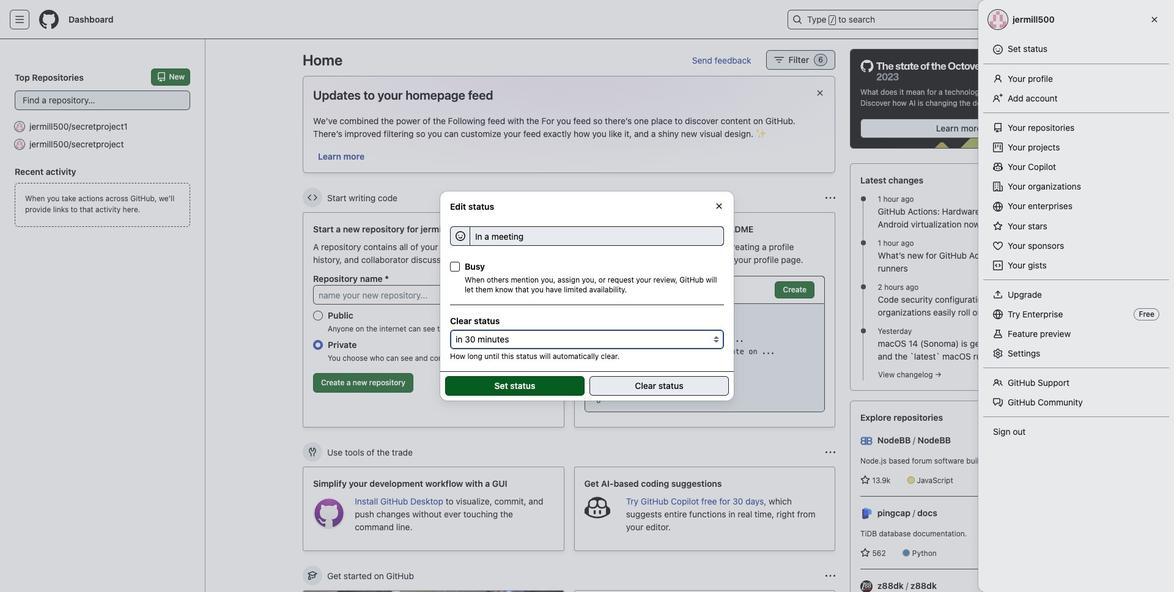 Task type: locate. For each thing, give the bounding box(es) containing it.
command palette image
[[987, 15, 997, 24]]

account element
[[0, 39, 206, 592]]

0 vertical spatial star image
[[861, 475, 871, 485]]

dot fill image
[[859, 194, 868, 204], [859, 238, 868, 248], [859, 282, 868, 292], [859, 326, 868, 336]]

explore repositories navigation
[[850, 401, 1068, 592]]

plus image
[[1025, 15, 1035, 24]]

1 vertical spatial star image
[[861, 548, 871, 558]]

2 dot fill image from the top
[[859, 238, 868, 248]]

1 dot fill image from the top
[[859, 194, 868, 204]]

star image
[[861, 475, 871, 485], [861, 548, 871, 558]]



Task type: describe. For each thing, give the bounding box(es) containing it.
explore element
[[850, 49, 1068, 592]]

triangle down image
[[1040, 15, 1050, 24]]

homepage image
[[39, 10, 59, 29]]

1 star image from the top
[[861, 475, 871, 485]]

2 star image from the top
[[861, 548, 871, 558]]

3 dot fill image from the top
[[859, 282, 868, 292]]

4 dot fill image from the top
[[859, 326, 868, 336]]



Task type: vqa. For each thing, say whether or not it's contained in the screenshot.
and inside 1 The Total Economic Impact™ Of GitHub Enterprise Cloud and Advanced Security, a commissioned study conducted by Forrester Consulting, 2022. Results are for a composite organization based on interviewed customers.
no



